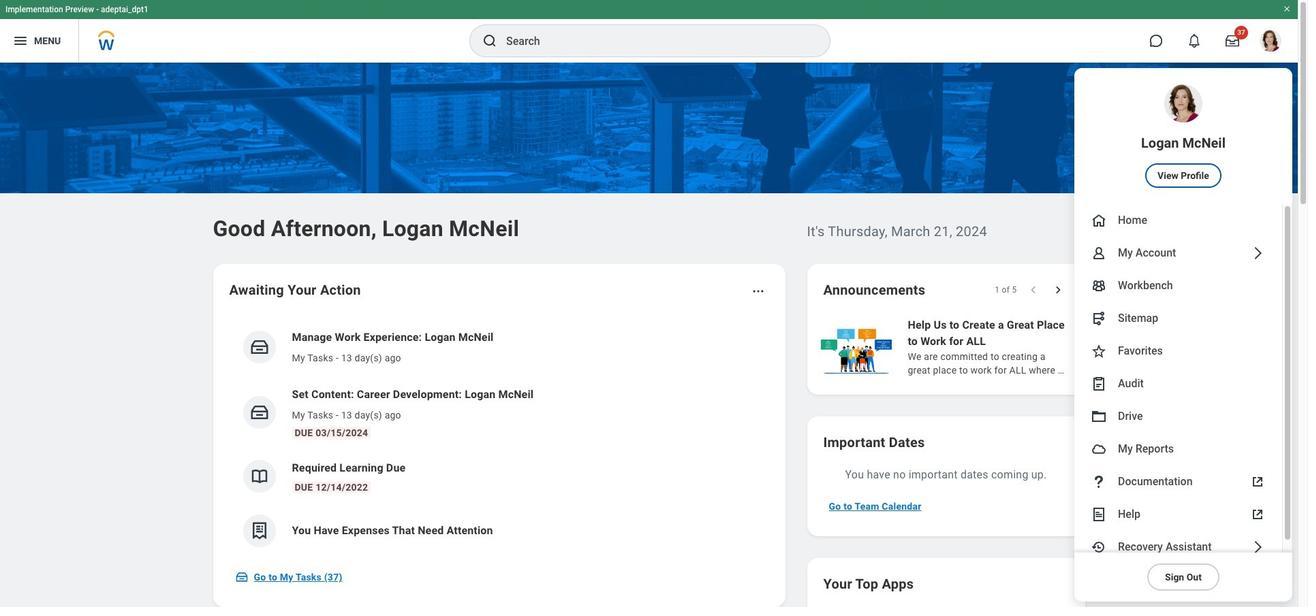 Task type: describe. For each thing, give the bounding box(es) containing it.
inbox large image
[[1226, 34, 1240, 48]]

search image
[[482, 33, 498, 49]]

6 menu item from the top
[[1075, 335, 1283, 368]]

7 menu item from the top
[[1075, 368, 1283, 401]]

chevron right image for first menu item from the bottom
[[1250, 540, 1266, 556]]

time image
[[1091, 540, 1107, 556]]

chevron right image for 10th menu item from the bottom of the page
[[1250, 245, 1266, 262]]

document image
[[1091, 507, 1107, 523]]

1 inbox image from the top
[[249, 337, 270, 358]]

paste image
[[1091, 376, 1107, 393]]

0 horizontal spatial list
[[229, 319, 769, 559]]

user image
[[1091, 245, 1107, 262]]

2 inbox image from the top
[[249, 403, 270, 423]]

star image
[[1091, 343, 1107, 360]]

folder open image
[[1091, 409, 1107, 425]]

2 menu item from the top
[[1075, 204, 1283, 237]]

inbox image
[[235, 571, 248, 585]]

3 menu item from the top
[[1075, 237, 1283, 270]]

contact card matrix manager image
[[1091, 278, 1107, 294]]



Task type: vqa. For each thing, say whether or not it's contained in the screenshot.
avatar
yes



Task type: locate. For each thing, give the bounding box(es) containing it.
1 menu item from the top
[[1075, 68, 1293, 204]]

0 vertical spatial chevron right image
[[1250, 245, 1266, 262]]

avatar image
[[1091, 442, 1107, 458]]

list
[[818, 316, 1308, 379], [229, 319, 769, 559]]

question image
[[1091, 474, 1107, 491]]

9 menu item from the top
[[1075, 433, 1283, 466]]

close environment banner image
[[1283, 5, 1291, 13]]

2 chevron right image from the top
[[1250, 540, 1266, 556]]

Search Workday  search field
[[506, 26, 802, 56]]

logan mcneil image
[[1260, 30, 1282, 52]]

ext link image for tenth menu item from the top of the page
[[1250, 474, 1266, 491]]

2 ext link image from the top
[[1250, 507, 1266, 523]]

12 menu item from the top
[[1075, 532, 1283, 564]]

10 menu item from the top
[[1075, 466, 1283, 499]]

banner
[[0, 0, 1298, 602]]

chevron left small image
[[1027, 283, 1040, 297]]

dashboard expenses image
[[249, 521, 270, 542]]

0 vertical spatial ext link image
[[1250, 474, 1266, 491]]

1 vertical spatial chevron right image
[[1250, 540, 1266, 556]]

justify image
[[12, 33, 29, 49]]

book open image
[[249, 467, 270, 487]]

status
[[995, 285, 1017, 296]]

inbox image
[[249, 337, 270, 358], [249, 403, 270, 423]]

notifications large image
[[1188, 34, 1201, 48]]

menu
[[1075, 68, 1293, 602]]

home image
[[1091, 213, 1107, 229]]

chevron right image
[[1250, 245, 1266, 262], [1250, 540, 1266, 556]]

menu item
[[1075, 68, 1293, 204], [1075, 204, 1283, 237], [1075, 237, 1283, 270], [1075, 270, 1283, 303], [1075, 303, 1283, 335], [1075, 335, 1283, 368], [1075, 368, 1283, 401], [1075, 401, 1283, 433], [1075, 433, 1283, 466], [1075, 466, 1283, 499], [1075, 499, 1283, 532], [1075, 532, 1283, 564]]

endpoints image
[[1091, 311, 1107, 327]]

0 vertical spatial inbox image
[[249, 337, 270, 358]]

11 menu item from the top
[[1075, 499, 1283, 532]]

1 ext link image from the top
[[1250, 474, 1266, 491]]

chevron right small image
[[1051, 283, 1065, 297]]

4 menu item from the top
[[1075, 270, 1283, 303]]

1 horizontal spatial list
[[818, 316, 1308, 379]]

1 vertical spatial inbox image
[[249, 403, 270, 423]]

1 vertical spatial ext link image
[[1250, 507, 1266, 523]]

8 menu item from the top
[[1075, 401, 1283, 433]]

main content
[[0, 63, 1308, 608]]

5 menu item from the top
[[1075, 303, 1283, 335]]

ext link image for 2nd menu item from the bottom
[[1250, 507, 1266, 523]]

1 chevron right image from the top
[[1250, 245, 1266, 262]]

ext link image
[[1250, 474, 1266, 491], [1250, 507, 1266, 523]]



